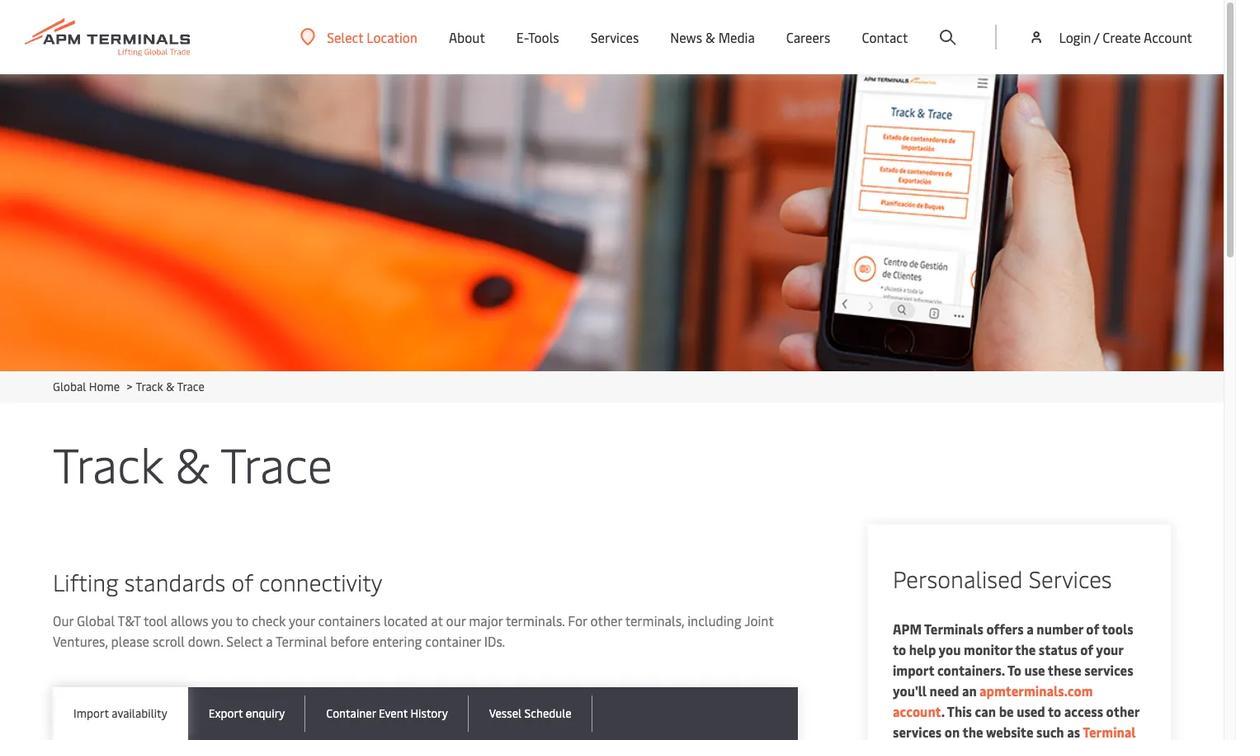 Task type: locate. For each thing, give the bounding box(es) containing it.
2 vertical spatial to
[[1048, 702, 1061, 720]]

0 horizontal spatial select
[[226, 632, 263, 650]]

container
[[425, 632, 481, 650]]

2 horizontal spatial &
[[705, 28, 715, 46]]

1 vertical spatial services
[[893, 723, 942, 740]]

0 vertical spatial you
[[211, 611, 233, 630]]

of left the tools
[[1086, 620, 1099, 638]]

1 horizontal spatial a
[[1027, 620, 1034, 638]]

1 horizontal spatial &
[[175, 431, 210, 496]]

about
[[449, 28, 485, 46]]

.
[[941, 702, 945, 720]]

vessel schedule button
[[469, 687, 592, 740]]

. this can be used to access other services on the website such as
[[893, 702, 1139, 740]]

to down the apm
[[893, 640, 906, 658]]

location
[[367, 28, 418, 46]]

global
[[53, 379, 86, 394], [77, 611, 115, 630]]

to
[[236, 611, 249, 630], [893, 640, 906, 658], [1048, 702, 1061, 720]]

to up such
[[1048, 702, 1061, 720]]

a down "check"
[[266, 632, 273, 650]]

apmterminals.com
[[979, 682, 1093, 700]]

status
[[1039, 640, 1077, 658]]

1 vertical spatial global
[[77, 611, 115, 630]]

other
[[590, 611, 622, 630], [1106, 702, 1139, 720]]

0 vertical spatial select
[[327, 28, 363, 46]]

0 horizontal spatial trace
[[177, 379, 205, 394]]

1 vertical spatial trace
[[220, 431, 333, 496]]

0 horizontal spatial your
[[289, 611, 315, 630]]

you up down.
[[211, 611, 233, 630]]

your down the tools
[[1096, 640, 1123, 658]]

you down terminals
[[939, 640, 961, 658]]

1 vertical spatial the
[[963, 723, 983, 740]]

tools
[[1102, 620, 1133, 638]]

1 horizontal spatial your
[[1096, 640, 1123, 658]]

home
[[89, 379, 120, 394]]

your inside our global t&t tool allows you to check your containers located at our major terminals. for other terminals, including joint ventures, please scroll down. select a terminal before entering container ids.
[[289, 611, 315, 630]]

global up ventures,
[[77, 611, 115, 630]]

allows
[[171, 611, 209, 630]]

to left "check"
[[236, 611, 249, 630]]

services up 'number'
[[1029, 563, 1112, 594]]

your up terminal
[[289, 611, 315, 630]]

vessel
[[489, 706, 522, 721]]

select down "check"
[[226, 632, 263, 650]]

1 horizontal spatial the
[[1015, 640, 1036, 658]]

of up "check"
[[231, 566, 253, 597]]

0 vertical spatial services
[[591, 28, 639, 46]]

global left the home
[[53, 379, 86, 394]]

tab list
[[53, 687, 798, 740]]

ids.
[[484, 632, 505, 650]]

of
[[231, 566, 253, 597], [1086, 620, 1099, 638], [1080, 640, 1093, 658]]

need
[[930, 682, 959, 700]]

tools
[[528, 28, 559, 46]]

this
[[947, 702, 972, 720]]

1 vertical spatial other
[[1106, 702, 1139, 720]]

your inside apm terminals offers a number of tools to help you monitor the status of your import containers. to use these services you'll need an
[[1096, 640, 1123, 658]]

0 horizontal spatial to
[[236, 611, 249, 630]]

0 horizontal spatial you
[[211, 611, 233, 630]]

0 horizontal spatial other
[[590, 611, 622, 630]]

e-tools
[[516, 28, 559, 46]]

you
[[211, 611, 233, 630], [939, 640, 961, 658]]

0 vertical spatial of
[[231, 566, 253, 597]]

at
[[431, 611, 443, 630]]

check
[[252, 611, 286, 630]]

select location button
[[301, 28, 418, 46]]

0 horizontal spatial &
[[166, 379, 175, 394]]

your
[[289, 611, 315, 630], [1096, 640, 1123, 658]]

you inside apm terminals offers a number of tools to help you monitor the status of your import containers. to use these services you'll need an
[[939, 640, 961, 658]]

of right the status
[[1080, 640, 1093, 658]]

2 vertical spatial of
[[1080, 640, 1093, 658]]

0 vertical spatial services
[[1085, 661, 1133, 679]]

0 horizontal spatial the
[[963, 723, 983, 740]]

track down the home
[[53, 431, 163, 496]]

tool
[[144, 611, 167, 630]]

to inside apm terminals offers a number of tools to help you monitor the status of your import containers. to use these services you'll need an
[[893, 640, 906, 658]]

1 vertical spatial to
[[893, 640, 906, 658]]

services right the tools
[[591, 28, 639, 46]]

0 vertical spatial trace
[[177, 379, 205, 394]]

1 vertical spatial select
[[226, 632, 263, 650]]

to inside . this can be used to access other services on the website such as
[[1048, 702, 1061, 720]]

0 vertical spatial your
[[289, 611, 315, 630]]

1 horizontal spatial services
[[1085, 661, 1133, 679]]

news & media button
[[670, 0, 755, 74]]

0 vertical spatial &
[[705, 28, 715, 46]]

track right '>'
[[136, 379, 163, 394]]

2 horizontal spatial to
[[1048, 702, 1061, 720]]

joint
[[744, 611, 774, 630]]

services down account
[[893, 723, 942, 740]]

connectivity
[[259, 566, 382, 597]]

services down the tools
[[1085, 661, 1133, 679]]

as
[[1067, 723, 1080, 740]]

& for news
[[705, 28, 715, 46]]

еnquiry
[[246, 706, 285, 721]]

1 vertical spatial your
[[1096, 640, 1123, 658]]

1 horizontal spatial you
[[939, 640, 961, 658]]

the
[[1015, 640, 1036, 658], [963, 723, 983, 740]]

import
[[73, 706, 109, 721]]

global home link
[[53, 379, 120, 394]]

1 horizontal spatial select
[[327, 28, 363, 46]]

other right access
[[1106, 702, 1139, 720]]

0 vertical spatial other
[[590, 611, 622, 630]]

services
[[591, 28, 639, 46], [1029, 563, 1112, 594]]

0 vertical spatial to
[[236, 611, 249, 630]]

account
[[893, 702, 941, 720]]

personalised services
[[893, 563, 1112, 594]]

1 vertical spatial you
[[939, 640, 961, 658]]

personalised
[[893, 563, 1023, 594]]

0 vertical spatial track
[[136, 379, 163, 394]]

1 vertical spatial services
[[1029, 563, 1112, 594]]

containers.
[[937, 661, 1005, 679]]

a right offers
[[1027, 620, 1034, 638]]

an
[[962, 682, 977, 700]]

other right "for" at the left bottom
[[590, 611, 622, 630]]

the up use
[[1015, 640, 1036, 658]]

select location
[[327, 28, 418, 46]]

select
[[327, 28, 363, 46], [226, 632, 263, 650]]

&
[[705, 28, 715, 46], [166, 379, 175, 394], [175, 431, 210, 496]]

e-
[[516, 28, 528, 46]]

1 vertical spatial &
[[166, 379, 175, 394]]

a inside our global t&t tool allows you to check your containers located at our major terminals. for other terminals, including joint ventures, please scroll down. select a terminal before entering container ids.
[[266, 632, 273, 650]]

a
[[1027, 620, 1034, 638], [266, 632, 273, 650]]

export
[[209, 706, 243, 721]]

1 horizontal spatial to
[[893, 640, 906, 658]]

containers
[[318, 611, 380, 630]]

you'll
[[893, 682, 927, 700]]

the right on
[[963, 723, 983, 740]]

& inside popup button
[[705, 28, 715, 46]]

0 vertical spatial the
[[1015, 640, 1036, 658]]

terminals,
[[625, 611, 684, 630]]

apmterminals.com account link
[[893, 682, 1093, 720]]

other inside our global t&t tool allows you to check your containers located at our major terminals. for other terminals, including joint ventures, please scroll down. select a terminal before entering container ids.
[[590, 611, 622, 630]]

0 horizontal spatial services
[[893, 723, 942, 740]]

1 vertical spatial track
[[53, 431, 163, 496]]

these
[[1048, 661, 1082, 679]]

schedule
[[524, 706, 572, 721]]

global inside our global t&t tool allows you to check your containers located at our major terminals. for other terminals, including joint ventures, please scroll down. select a terminal before entering container ids.
[[77, 611, 115, 630]]

lifting
[[53, 566, 118, 597]]

tt image
[[0, 74, 1224, 371]]

services button
[[591, 0, 639, 74]]

careers
[[786, 28, 830, 46]]

1 horizontal spatial other
[[1106, 702, 1139, 720]]

vessel schedule
[[489, 706, 572, 721]]

import availability
[[73, 706, 167, 721]]

2 vertical spatial &
[[175, 431, 210, 496]]

select left location
[[327, 28, 363, 46]]

availability
[[112, 706, 167, 721]]

0 horizontal spatial a
[[266, 632, 273, 650]]

terminals
[[924, 620, 983, 638]]

on
[[945, 723, 960, 740]]

services
[[1085, 661, 1133, 679], [893, 723, 942, 740]]



Task type: vqa. For each thing, say whether or not it's contained in the screenshot.
Import availability button in the bottom of the page
yes



Task type: describe. For each thing, give the bounding box(es) containing it.
please
[[111, 632, 149, 650]]

our
[[53, 611, 74, 630]]

monitor
[[964, 640, 1013, 658]]

careers button
[[786, 0, 830, 74]]

down.
[[188, 632, 223, 650]]

track & trace
[[53, 431, 333, 496]]

import availability button
[[53, 687, 188, 740]]

before
[[330, 632, 369, 650]]

ventures,
[[53, 632, 108, 650]]

history
[[410, 706, 448, 721]]

news & media
[[670, 28, 755, 46]]

container event history button
[[306, 687, 469, 740]]

located
[[384, 611, 428, 630]]

export еnquiry
[[209, 706, 285, 721]]

used
[[1017, 702, 1045, 720]]

contact
[[862, 28, 908, 46]]

number
[[1037, 620, 1083, 638]]

for
[[568, 611, 587, 630]]

services inside apm terminals offers a number of tools to help you monitor the status of your import containers. to use these services you'll need an
[[1085, 661, 1133, 679]]

contact button
[[862, 0, 908, 74]]

login / create account
[[1059, 28, 1192, 46]]

event
[[379, 706, 408, 721]]

other inside . this can be used to access other services on the website such as
[[1106, 702, 1139, 720]]

lifting standards of connectivity
[[53, 566, 382, 597]]

help
[[909, 640, 936, 658]]

services inside . this can be used to access other services on the website such as
[[893, 723, 942, 740]]

apm
[[893, 620, 922, 638]]

export еnquiry button
[[188, 687, 306, 740]]

to
[[1007, 661, 1021, 679]]

entering
[[372, 632, 422, 650]]

our
[[446, 611, 466, 630]]

1 vertical spatial of
[[1086, 620, 1099, 638]]

media
[[718, 28, 755, 46]]

t&t
[[118, 611, 141, 630]]

such
[[1036, 723, 1064, 740]]

1 horizontal spatial services
[[1029, 563, 1112, 594]]

terminals.
[[506, 611, 565, 630]]

container
[[326, 706, 376, 721]]

login / create account link
[[1029, 0, 1192, 74]]

e-tools button
[[516, 0, 559, 74]]

account
[[1144, 28, 1192, 46]]

terminal
[[276, 632, 327, 650]]

about button
[[449, 0, 485, 74]]

login
[[1059, 28, 1091, 46]]

>
[[127, 379, 132, 394]]

be
[[999, 702, 1014, 720]]

import
[[893, 661, 934, 679]]

offers
[[986, 620, 1024, 638]]

can
[[975, 702, 996, 720]]

news
[[670, 28, 702, 46]]

the inside apm terminals offers a number of tools to help you monitor the status of your import containers. to use these services you'll need an
[[1015, 640, 1036, 658]]

the inside . this can be used to access other services on the website such as
[[963, 723, 983, 740]]

standards
[[124, 566, 226, 597]]

including
[[688, 611, 742, 630]]

0 vertical spatial global
[[53, 379, 86, 394]]

website
[[986, 723, 1033, 740]]

apmterminals.com account
[[893, 682, 1093, 720]]

create
[[1103, 28, 1141, 46]]

/
[[1094, 28, 1099, 46]]

select inside our global t&t tool allows you to check your containers located at our major terminals. for other terminals, including joint ventures, please scroll down. select a terminal before entering container ids.
[[226, 632, 263, 650]]

1 horizontal spatial trace
[[220, 431, 333, 496]]

access
[[1064, 702, 1103, 720]]

& for track
[[175, 431, 210, 496]]

our global t&t tool allows you to check your containers located at our major terminals. for other terminals, including joint ventures, please scroll down. select a terminal before entering container ids.
[[53, 611, 774, 650]]

global home > track & trace
[[53, 379, 205, 394]]

a inside apm terminals offers a number of tools to help you monitor the status of your import containers. to use these services you'll need an
[[1027, 620, 1034, 638]]

major
[[469, 611, 503, 630]]

use
[[1024, 661, 1045, 679]]

0 horizontal spatial services
[[591, 28, 639, 46]]

you inside our global t&t tool allows you to check your containers located at our major terminals. for other terminals, including joint ventures, please scroll down. select a terminal before entering container ids.
[[211, 611, 233, 630]]

scroll
[[153, 632, 185, 650]]

tab list containing import availability
[[53, 687, 798, 740]]

to inside our global t&t tool allows you to check your containers located at our major terminals. for other terminals, including joint ventures, please scroll down. select a terminal before entering container ids.
[[236, 611, 249, 630]]

apm terminals offers a number of tools to help you monitor the status of your import containers. to use these services you'll need an
[[893, 620, 1133, 700]]



